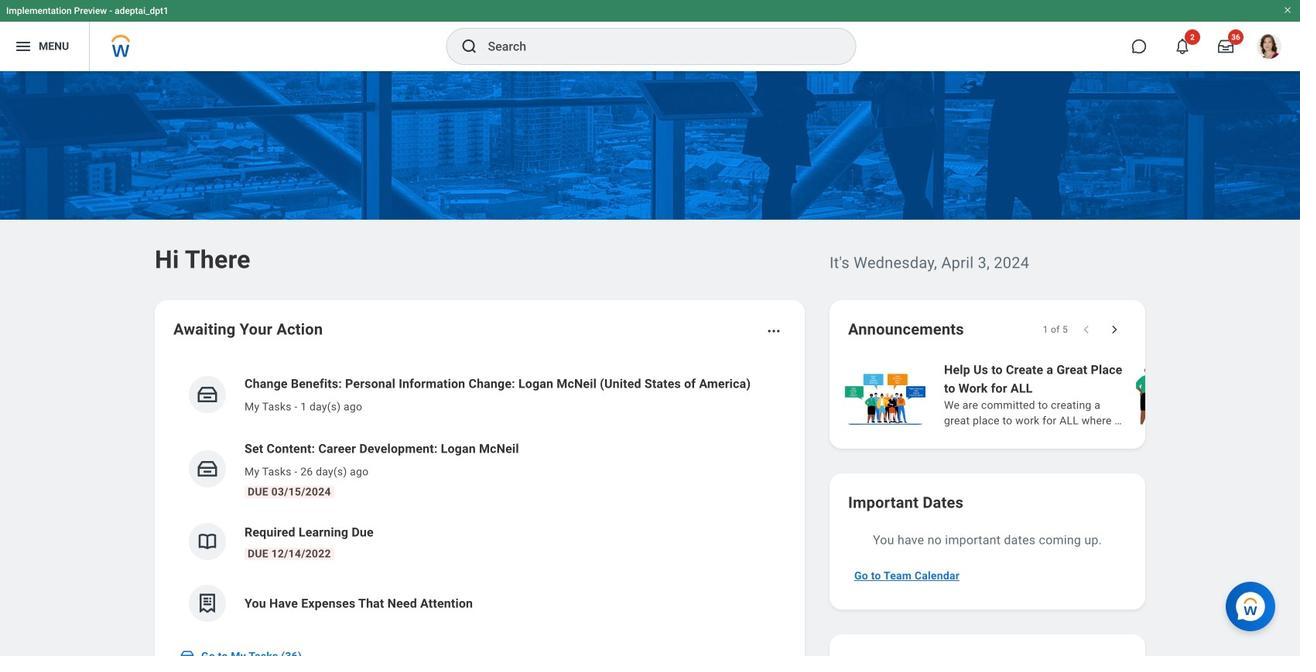 Task type: locate. For each thing, give the bounding box(es) containing it.
book open image
[[196, 530, 219, 553]]

inbox large image
[[1218, 39, 1234, 54]]

close environment banner image
[[1283, 5, 1293, 15]]

main content
[[0, 71, 1300, 656]]

status
[[1043, 324, 1068, 336]]

chevron right small image
[[1107, 322, 1122, 337]]

list
[[842, 359, 1300, 430], [173, 362, 786, 635]]

inbox image
[[196, 383, 219, 406], [196, 457, 219, 481], [180, 649, 195, 656]]

chevron left small image
[[1079, 322, 1094, 337]]

1 horizontal spatial list
[[842, 359, 1300, 430]]

0 vertical spatial inbox image
[[196, 383, 219, 406]]

Search Workday  search field
[[488, 29, 824, 63]]

1 vertical spatial inbox image
[[196, 457, 219, 481]]

banner
[[0, 0, 1300, 71]]

search image
[[460, 37, 479, 56]]



Task type: describe. For each thing, give the bounding box(es) containing it.
profile logan mcneil image
[[1257, 34, 1282, 62]]

0 horizontal spatial list
[[173, 362, 786, 635]]

dashboard expenses image
[[196, 592, 219, 615]]

notifications large image
[[1175, 39, 1190, 54]]

justify image
[[14, 37, 33, 56]]

related actions image
[[766, 324, 782, 339]]

2 vertical spatial inbox image
[[180, 649, 195, 656]]



Task type: vqa. For each thing, say whether or not it's contained in the screenshot.
the bottommost -
no



